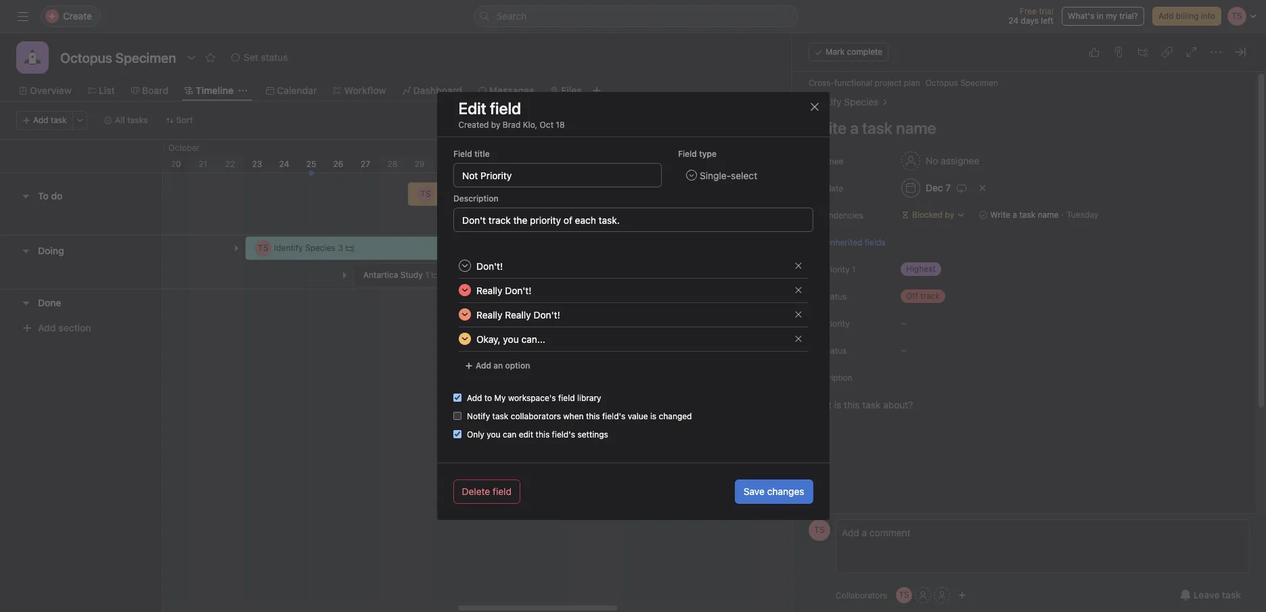 Task type: describe. For each thing, give the bounding box(es) containing it.
board
[[142, 85, 168, 96]]

value
[[627, 411, 648, 422]]

field for field title
[[453, 149, 472, 159]]

type an option name field for 1st remove option icon from the bottom
[[471, 303, 789, 326]]

only
[[467, 430, 484, 440]]

add for add section
[[38, 322, 56, 334]]

write for write a task name
[[990, 210, 1010, 220]]

study
[[400, 270, 423, 280]]

field title
[[453, 149, 489, 159]]

created
[[458, 120, 489, 130]]

description inside identify species main content
[[809, 373, 853, 383]]

0 vertical spatial 3
[[552, 159, 557, 169]]

brad
[[503, 120, 521, 130]]

delete
[[462, 486, 490, 497]]

board link
[[131, 83, 168, 98]]

you
[[486, 430, 500, 440]]

species inside main content
[[844, 96, 879, 108]]

3 remove option image from the top
[[794, 311, 802, 319]]

save changes
[[744, 486, 804, 497]]

free
[[1020, 6, 1037, 16]]

to
[[38, 190, 49, 202]]

is
[[650, 411, 656, 422]]

0 horizontal spatial 3
[[338, 243, 343, 253]]

task for notify task collaborators when this field's value is changed
[[492, 411, 508, 422]]

add to starred image
[[205, 52, 216, 63]]

identify species main content
[[794, 72, 1240, 612]]

days
[[1021, 16, 1039, 26]]

changes
[[767, 486, 804, 497]]

list
[[99, 85, 115, 96]]

type an option name field for remove option image
[[471, 328, 789, 351]]

remove option image
[[794, 335, 802, 343]]

section
[[58, 322, 91, 334]]

task inside identify species main content
[[1019, 210, 1036, 220]]

library
[[577, 393, 601, 403]]

leftcount image for 3
[[346, 244, 354, 252]]

do
[[51, 190, 63, 202]]

close image
[[809, 102, 820, 112]]

antartica study
[[363, 270, 423, 280]]

collapse task list for the section to do image
[[20, 191, 31, 202]]

a
[[1013, 210, 1017, 220]]

list link
[[88, 83, 115, 98]]

rocket image
[[24, 49, 41, 66]]

functional
[[834, 78, 872, 88]]

show subtasks for task identify species image
[[232, 244, 240, 252]]

leave task button
[[1171, 583, 1250, 608]]

octopus specimen link
[[926, 78, 998, 88]]

priority for priority 1
[[822, 265, 850, 275]]

5
[[606, 159, 612, 169]]

mark complete
[[826, 47, 883, 57]]

add for add task
[[33, 115, 48, 125]]

due date
[[809, 183, 843, 194]]

fields
[[865, 237, 886, 247]]

trial?
[[1119, 11, 1138, 21]]

in
[[1097, 11, 1104, 21]]

title
[[474, 149, 489, 159]]

add for add an option
[[475, 361, 491, 371]]

doing
[[38, 245, 64, 256]]

Only you can edit this field's settings checkbox
[[453, 430, 461, 438]]

1 vertical spatial field
[[558, 393, 575, 403]]

only you can edit this field's settings
[[467, 430, 608, 440]]

add billing info
[[1158, 11, 1215, 21]]

identify inside main content
[[809, 96, 841, 108]]

plan
[[904, 78, 920, 88]]

billing
[[1176, 11, 1199, 21]]

what's in my trial? button
[[1062, 7, 1144, 26]]

dashboard
[[413, 85, 462, 96]]

search list box
[[473, 5, 798, 27]]

full screen image
[[1186, 47, 1197, 58]]

antartica
[[363, 270, 398, 280]]

type an option name field for 2nd remove option icon from the bottom
[[471, 279, 789, 302]]

add for add to my workspace's field library
[[467, 393, 482, 403]]

1 for november 1
[[499, 159, 503, 169]]

mark
[[826, 47, 845, 57]]

add an option
[[475, 361, 530, 371]]

dashboard link
[[402, 83, 462, 98]]

Notify task collaborators when this field's value is changed checkbox
[[453, 412, 461, 420]]

leave task
[[1193, 589, 1241, 601]]

timeline
[[196, 85, 233, 96]]

trial
[[1039, 6, 1054, 16]]

type an option name field for third remove option icon from the bottom
[[471, 254, 789, 277]]

collapse task list for the section done image
[[20, 297, 31, 308]]

workflow link
[[333, 83, 386, 98]]

close details image
[[1235, 47, 1246, 58]]

dependencies
[[809, 210, 863, 221]]

18
[[556, 120, 565, 130]]

files link
[[550, 83, 582, 98]]

done button
[[38, 291, 61, 315]]

delete field button
[[453, 480, 520, 504]]

my
[[494, 393, 506, 403]]

specimen
[[960, 78, 998, 88]]

left
[[1041, 16, 1054, 26]]

6
[[633, 159, 639, 169]]

28
[[387, 159, 398, 169]]

add or remove collaborators image
[[958, 591, 966, 600]]

1 vertical spatial 24
[[279, 159, 289, 169]]

up
[[494, 216, 504, 226]]

to
[[484, 393, 492, 403]]

workspace's
[[508, 393, 556, 403]]

this for edit
[[535, 430, 549, 440]]

field's for value
[[602, 411, 625, 422]]

total
[[453, 184, 470, 194]]

my
[[1106, 11, 1117, 21]]

delete field
[[462, 486, 512, 497]]

Add to My workspace's field library checkbox
[[453, 394, 461, 402]]

write for write up report
[[472, 216, 492, 226]]

settings
[[577, 430, 608, 440]]

klo,
[[523, 120, 537, 130]]

0 likes. click to like this task image
[[1089, 47, 1100, 58]]

cross-functional project plan link
[[809, 78, 920, 88]]

due
[[809, 183, 824, 194]]

1 vertical spatial identify
[[274, 243, 303, 253]]

this for when
[[586, 411, 600, 422]]

priority 1
[[822, 265, 856, 275]]

notify task collaborators when this field's value is changed
[[467, 411, 692, 422]]



Task type: vqa. For each thing, say whether or not it's contained in the screenshot.
Poll
yes



Task type: locate. For each thing, give the bounding box(es) containing it.
add task button
[[16, 111, 73, 130]]

hide inherited fields button
[[809, 236, 886, 249]]

31
[[469, 159, 478, 169]]

hide inherited fields
[[809, 237, 886, 247]]

status
[[822, 292, 847, 302], [822, 346, 847, 356]]

add down overview link
[[33, 115, 48, 125]]

field up 'when'
[[558, 393, 575, 403]]

field for field type
[[678, 149, 697, 159]]

collaborators
[[836, 590, 887, 601]]

3 type an option name field from the top
[[471, 303, 789, 326]]

24 left the days
[[1009, 16, 1019, 26]]

24 inside free trial 24 days left
[[1009, 16, 1019, 26]]

field's
[[602, 411, 625, 422], [552, 430, 575, 440]]

hide
[[809, 237, 826, 247]]

3 left the 4
[[552, 159, 557, 169]]

messages link
[[478, 83, 534, 98]]

1 status from the top
[[822, 292, 847, 302]]

4 type an option name field from the top
[[471, 328, 789, 351]]

task down overview
[[51, 115, 67, 125]]

0 horizontal spatial species
[[305, 243, 335, 253]]

add task
[[33, 115, 67, 125]]

ts button right collaborators
[[896, 587, 912, 604]]

field inside edit field created by brad klo, oct 18
[[490, 99, 521, 118]]

priority
[[822, 265, 850, 275], [822, 319, 850, 329]]

Type an option name field
[[471, 254, 789, 277], [471, 279, 789, 302], [471, 303, 789, 326], [471, 328, 789, 351]]

report
[[506, 216, 530, 226]]

field inside delete field button
[[493, 486, 512, 497]]

0 vertical spatial ts button
[[809, 520, 830, 541]]

2 horizontal spatial 1
[[852, 265, 856, 275]]

priority down priority 1
[[822, 319, 850, 329]]

2 priority from the top
[[822, 319, 850, 329]]

1 right study
[[425, 270, 429, 280]]

1 field from the left
[[453, 149, 472, 159]]

3 up show subtasks for task antartica study image on the top
[[338, 243, 343, 253]]

notify
[[467, 411, 490, 422]]

task right leave
[[1222, 589, 1241, 601]]

name
[[1038, 210, 1059, 220]]

1 inside identify species main content
[[852, 265, 856, 275]]

1 vertical spatial field's
[[552, 430, 575, 440]]

changed
[[658, 411, 692, 422]]

edit field created by brad klo, oct 18
[[458, 99, 565, 130]]

0 horizontal spatial identify species
[[274, 243, 335, 253]]

#
[[436, 194, 442, 204]]

dialog containing identify species
[[792, 33, 1266, 612]]

0 horizontal spatial description
[[453, 194, 498, 204]]

what's
[[1068, 11, 1094, 21]]

0 horizontal spatial leftcount image
[[346, 244, 354, 252]]

add billing info button
[[1152, 7, 1221, 26]]

1 priority from the top
[[822, 265, 850, 275]]

1 horizontal spatial 24
[[1009, 16, 1019, 26]]

field down messages link
[[490, 99, 521, 118]]

add for add billing info
[[1158, 11, 1174, 21]]

24 right 23 on the top of the page
[[279, 159, 289, 169]]

identify species
[[809, 96, 879, 108], [274, 243, 335, 253]]

add left billing in the right top of the page
[[1158, 11, 1174, 21]]

task for add task
[[51, 115, 67, 125]]

field left the title
[[453, 149, 472, 159]]

1 vertical spatial leftcount image
[[432, 271, 440, 279]]

to do button
[[38, 184, 63, 208]]

write inside identify species main content
[[990, 210, 1010, 220]]

1 vertical spatial this
[[535, 430, 549, 440]]

type
[[699, 149, 716, 159]]

0 horizontal spatial field's
[[552, 430, 575, 440]]

1 horizontal spatial write
[[990, 210, 1010, 220]]

1 remove option image from the top
[[794, 262, 802, 270]]

add an option button
[[458, 357, 536, 376]]

0 vertical spatial species
[[844, 96, 879, 108]]

2 status from the top
[[822, 346, 847, 356]]

single-select
[[699, 170, 757, 181]]

1 vertical spatial identify species
[[274, 243, 335, 253]]

1 vertical spatial ts button
[[896, 587, 912, 604]]

project
[[875, 78, 902, 88]]

leftcount image right study
[[432, 271, 440, 279]]

clear due date image
[[979, 184, 987, 192]]

2 vertical spatial field
[[493, 486, 512, 497]]

field type
[[678, 149, 716, 159]]

0 horizontal spatial 24
[[279, 159, 289, 169]]

1 type an option name field from the top
[[471, 254, 789, 277]]

0 horizontal spatial ts button
[[809, 520, 830, 541]]

0 horizontal spatial identify
[[274, 243, 303, 253]]

task for leave task
[[1222, 589, 1241, 601]]

20
[[171, 159, 181, 169]]

1 inside november 1
[[499, 159, 503, 169]]

workflow
[[344, 85, 386, 96]]

complete
[[847, 47, 883, 57]]

date
[[826, 183, 843, 194]]

1 vertical spatial status
[[822, 346, 847, 356]]

1 vertical spatial description
[[809, 373, 853, 383]]

copy task link image
[[1162, 47, 1173, 58]]

1 horizontal spatial this
[[586, 411, 600, 422]]

0 horizontal spatial write
[[472, 216, 492, 226]]

1
[[499, 159, 503, 169], [852, 265, 856, 275], [425, 270, 429, 280]]

identify right show subtasks for task identify species icon
[[274, 243, 303, 253]]

november 1
[[493, 143, 532, 169]]

0 horizontal spatial field
[[453, 149, 472, 159]]

2 type an option name field from the top
[[471, 279, 789, 302]]

this up settings
[[586, 411, 600, 422]]

add down done "button"
[[38, 322, 56, 334]]

leftcount image up show subtasks for task antartica study image on the top
[[346, 244, 354, 252]]

1 vertical spatial priority
[[822, 319, 850, 329]]

doing button
[[38, 239, 64, 263]]

add left an
[[475, 361, 491, 371]]

collapse task list for the section doing image
[[20, 246, 31, 256]]

an
[[493, 361, 503, 371]]

0 horizontal spatial this
[[535, 430, 549, 440]]

remove option image
[[794, 262, 802, 270], [794, 286, 802, 294], [794, 311, 802, 319]]

0 vertical spatial field
[[490, 99, 521, 118]]

inherited
[[829, 237, 862, 247]]

0 vertical spatial priority
[[822, 265, 850, 275]]

field left type
[[678, 149, 697, 159]]

2 vertical spatial remove option image
[[794, 311, 802, 319]]

oct
[[540, 120, 554, 130]]

done
[[38, 297, 61, 308]]

0 vertical spatial this
[[586, 411, 600, 422]]

0 vertical spatial status
[[822, 292, 847, 302]]

field's left value
[[602, 411, 625, 422]]

field for edit
[[490, 99, 521, 118]]

field
[[453, 149, 472, 159], [678, 149, 697, 159]]

2 field from the left
[[678, 149, 697, 159]]

1 down november
[[499, 159, 503, 169]]

field's down 'when'
[[552, 430, 575, 440]]

0 horizontal spatial 1
[[425, 270, 429, 280]]

25
[[306, 159, 316, 169]]

1 horizontal spatial leftcount image
[[432, 271, 440, 279]]

overview link
[[19, 83, 72, 98]]

1 vertical spatial remove option image
[[794, 286, 802, 294]]

identify species link
[[809, 95, 879, 110]]

0 vertical spatial identify
[[809, 96, 841, 108]]

repeats image
[[956, 183, 967, 194]]

species
[[844, 96, 879, 108], [305, 243, 335, 253]]

1 horizontal spatial field's
[[602, 411, 625, 422]]

option
[[505, 361, 530, 371]]

leftcount image
[[346, 244, 354, 252], [432, 271, 440, 279]]

poll total #
[[436, 184, 470, 204]]

0 vertical spatial leftcount image
[[346, 244, 354, 252]]

None text field
[[453, 208, 813, 232]]

task right a
[[1019, 210, 1036, 220]]

priority down inherited
[[822, 265, 850, 275]]

7
[[661, 159, 665, 169]]

1 vertical spatial species
[[305, 243, 335, 253]]

8
[[688, 159, 693, 169]]

add subtask image
[[1137, 47, 1148, 58]]

identify down 'cross-'
[[809, 96, 841, 108]]

edit
[[458, 99, 486, 118]]

search button
[[473, 5, 798, 27]]

write left the up
[[472, 216, 492, 226]]

1 vertical spatial 3
[[338, 243, 343, 253]]

tuesday
[[1067, 210, 1098, 220]]

field right delete
[[493, 486, 512, 497]]

1 horizontal spatial species
[[844, 96, 879, 108]]

overview
[[30, 85, 72, 96]]

0 vertical spatial field's
[[602, 411, 625, 422]]

3
[[552, 159, 557, 169], [338, 243, 343, 253]]

save
[[744, 486, 765, 497]]

26
[[333, 159, 343, 169]]

None text field
[[57, 45, 179, 70]]

write a task name
[[990, 210, 1059, 220]]

field's for settings
[[552, 430, 575, 440]]

9
[[715, 159, 720, 169]]

29
[[414, 159, 425, 169]]

1 horizontal spatial identify
[[809, 96, 841, 108]]

write left a
[[990, 210, 1010, 220]]

0 vertical spatial description
[[453, 194, 498, 204]]

when
[[563, 411, 583, 422]]

1 horizontal spatial 1
[[499, 159, 503, 169]]

2 remove option image from the top
[[794, 286, 802, 294]]

dialog
[[792, 33, 1266, 612]]

1 horizontal spatial description
[[809, 373, 853, 383]]

collaborators
[[510, 411, 561, 422]]

add inside button
[[1158, 11, 1174, 21]]

add section
[[38, 322, 91, 334]]

1 horizontal spatial 3
[[552, 159, 557, 169]]

add left to
[[467, 393, 482, 403]]

Task Name text field
[[799, 112, 1240, 143]]

ts button down save changes button
[[809, 520, 830, 541]]

can
[[502, 430, 516, 440]]

calendar link
[[266, 83, 317, 98]]

0 vertical spatial identify species
[[809, 96, 879, 108]]

description
[[453, 194, 498, 204], [809, 373, 853, 383]]

1 for priority 1
[[852, 265, 856, 275]]

task down my
[[492, 411, 508, 422]]

write up report
[[472, 216, 530, 226]]

leftcount image for 1
[[432, 271, 440, 279]]

Priority, Stage, Status… text field
[[453, 163, 661, 187]]

add section button
[[16, 316, 97, 340]]

field for delete
[[493, 486, 512, 497]]

1 horizontal spatial field
[[678, 149, 697, 159]]

1 down "hide inherited fields" 'button'
[[852, 265, 856, 275]]

mark complete button
[[809, 43, 889, 62]]

info
[[1201, 11, 1215, 21]]

1 horizontal spatial identify species
[[809, 96, 879, 108]]

poll
[[436, 184, 450, 194]]

0 vertical spatial remove option image
[[794, 262, 802, 270]]

identify species inside main content
[[809, 96, 879, 108]]

priority for priority
[[822, 319, 850, 329]]

24
[[1009, 16, 1019, 26], [279, 159, 289, 169]]

show subtasks for task antartica study image
[[340, 271, 348, 279]]

1 horizontal spatial ts button
[[896, 587, 912, 604]]

this right the edit
[[535, 430, 549, 440]]

0 vertical spatial 24
[[1009, 16, 1019, 26]]



